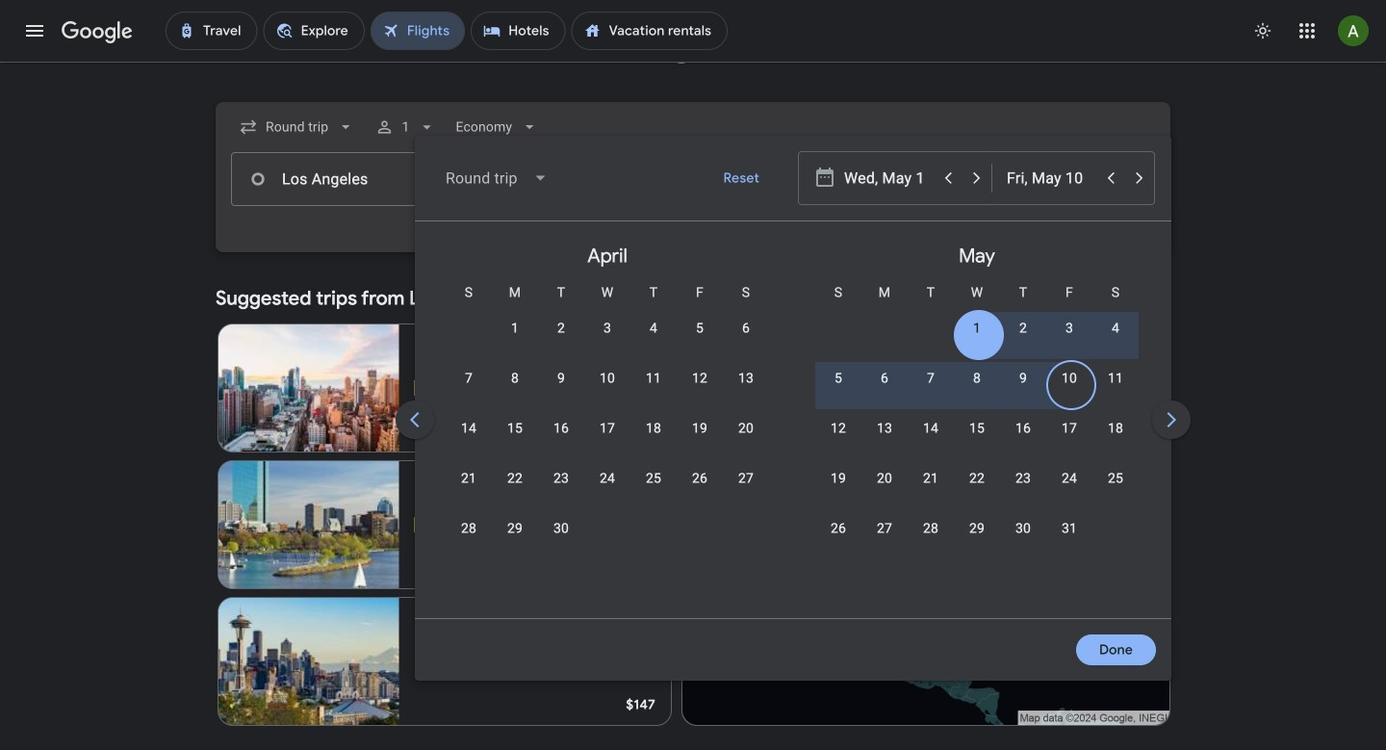Task type: vqa. For each thing, say whether or not it's contained in the screenshot.
grid
yes



Task type: locate. For each thing, give the bounding box(es) containing it.
1 row group from the left
[[423, 229, 792, 610]]

mon, may 20 element
[[877, 469, 893, 488]]

mon, apr 8 element
[[511, 369, 519, 388]]

grid
[[423, 229, 1387, 630]]

thu, apr 25 element
[[646, 469, 662, 488]]

row up 'wed, apr 17' element
[[446, 360, 769, 415]]

mon, apr 29 element
[[507, 519, 523, 538]]

thu, apr 11 element
[[646, 369, 662, 388]]

None text field
[[231, 152, 503, 206]]

row
[[492, 302, 769, 365], [954, 302, 1139, 365], [446, 360, 769, 415], [816, 360, 1139, 415], [446, 410, 769, 465], [816, 410, 1139, 465], [446, 460, 769, 515], [816, 460, 1139, 515], [446, 510, 584, 565], [816, 510, 1093, 565]]

Departure text field
[[844, 152, 933, 204]]

sat, may 25 element
[[1108, 469, 1124, 488]]

Return text field
[[1007, 152, 1096, 204], [1006, 153, 1139, 205]]

mon, apr 15 element
[[507, 419, 523, 438]]

sun, apr 28 element
[[461, 519, 477, 538]]

fri, may 10, return date. element
[[1062, 369, 1077, 388]]

row down 'wed, apr 17' element
[[446, 460, 769, 515]]

147 US dollars text field
[[626, 696, 656, 713]]

sun, may 5 element
[[835, 369, 843, 388]]

row down the 'mon, apr 22' element
[[446, 510, 584, 565]]

row down tue, may 21 element
[[816, 510, 1093, 565]]

tue, apr 9 element
[[557, 369, 565, 388]]

sat, apr 20 element
[[738, 419, 754, 438]]

mon, apr 22 element
[[507, 469, 523, 488]]

previous image
[[392, 397, 438, 443]]

sat, apr 27 element
[[738, 469, 754, 488]]

sat, may 4 element
[[1112, 319, 1120, 338]]

grid inside flight search field
[[423, 229, 1387, 630]]

tue, apr 16 element
[[554, 419, 569, 438]]

fri, may 17 element
[[1062, 419, 1077, 438]]

thu, may 23 element
[[1016, 469, 1031, 488]]

row up 'wed, apr 10' element
[[492, 302, 769, 365]]

sat, apr 6 element
[[742, 319, 750, 338]]

wed, apr 3 element
[[604, 319, 611, 338]]

tue, apr 30 element
[[554, 519, 569, 538]]

sun, may 26 element
[[831, 519, 846, 538]]

wed, may 1, departure date. element
[[973, 319, 981, 338]]

row group
[[423, 229, 792, 610], [792, 229, 1162, 610], [1162, 229, 1387, 610]]

tue, may 28 element
[[923, 519, 939, 538]]

2 row group from the left
[[792, 229, 1162, 610]]

None field
[[231, 110, 363, 144], [448, 110, 547, 144], [430, 155, 564, 201], [231, 110, 363, 144], [448, 110, 547, 144], [430, 155, 564, 201]]

fri, may 3 element
[[1066, 319, 1074, 338]]

thu, may 2 element
[[1020, 319, 1027, 338]]

sat, apr 13 element
[[738, 369, 754, 388]]



Task type: describe. For each thing, give the bounding box(es) containing it.
wed, apr 10 element
[[600, 369, 615, 388]]

tue, may 21 element
[[923, 469, 939, 488]]

next image
[[1149, 397, 1195, 443]]

sun, may 12 element
[[831, 419, 846, 438]]

thu, may 30 element
[[1016, 519, 1031, 538]]

spirit image
[[415, 380, 430, 396]]

wed, may 8 element
[[973, 369, 981, 388]]

fri, apr 5 element
[[696, 319, 704, 338]]

tue, may 14 element
[[923, 419, 939, 438]]

change appearance image
[[1240, 8, 1286, 54]]

wed, may 22 element
[[970, 469, 985, 488]]

row up wed, may 22 element
[[816, 410, 1139, 465]]

3 row group from the left
[[1162, 229, 1387, 610]]

tue, apr 23 element
[[554, 469, 569, 488]]

145 US dollars text field
[[626, 423, 656, 440]]

fri, apr 26 element
[[692, 469, 708, 488]]

mon, may 13 element
[[877, 419, 893, 438]]

sat, may 18 element
[[1108, 419, 1124, 438]]

fri, may 24 element
[[1062, 469, 1077, 488]]

thu, may 9 element
[[1020, 369, 1027, 388]]

row up wed, apr 24 element
[[446, 410, 769, 465]]

wed, apr 24 element
[[600, 469, 615, 488]]

thu, apr 18 element
[[646, 419, 662, 438]]

thu, may 16 element
[[1016, 419, 1031, 438]]

mon, may 27 element
[[877, 519, 893, 538]]

tue, may 7 element
[[927, 369, 935, 388]]

fri, apr 12 element
[[692, 369, 708, 388]]

wed, may 29 element
[[970, 519, 985, 538]]

main menu image
[[23, 19, 46, 42]]

row up the wed, may 15 element
[[816, 360, 1139, 415]]

Departure text field
[[843, 153, 976, 205]]

row up wed, may 29 element
[[816, 460, 1139, 515]]

fri, may 31 element
[[1062, 519, 1077, 538]]

sun, apr 14 element
[[461, 419, 477, 438]]

wed, apr 17 element
[[600, 419, 615, 438]]

thu, apr 4 element
[[650, 319, 658, 338]]

spirit image
[[415, 517, 430, 532]]

sat, may 11 element
[[1108, 369, 1124, 388]]

mon, apr 1 element
[[511, 319, 519, 338]]

fri, apr 19 element
[[692, 419, 708, 438]]

suggested trips from los angeles region
[[216, 275, 1171, 734]]

tue, apr 2 element
[[557, 319, 565, 338]]

row up thu, may 9 element
[[954, 302, 1139, 365]]

wed, may 15 element
[[970, 419, 985, 438]]

sun, apr 21 element
[[461, 469, 477, 488]]

sun, may 19 element
[[831, 469, 846, 488]]

Flight search field
[[200, 102, 1387, 681]]

mon, may 6 element
[[881, 369, 889, 388]]

sun, apr 7 element
[[465, 369, 473, 388]]



